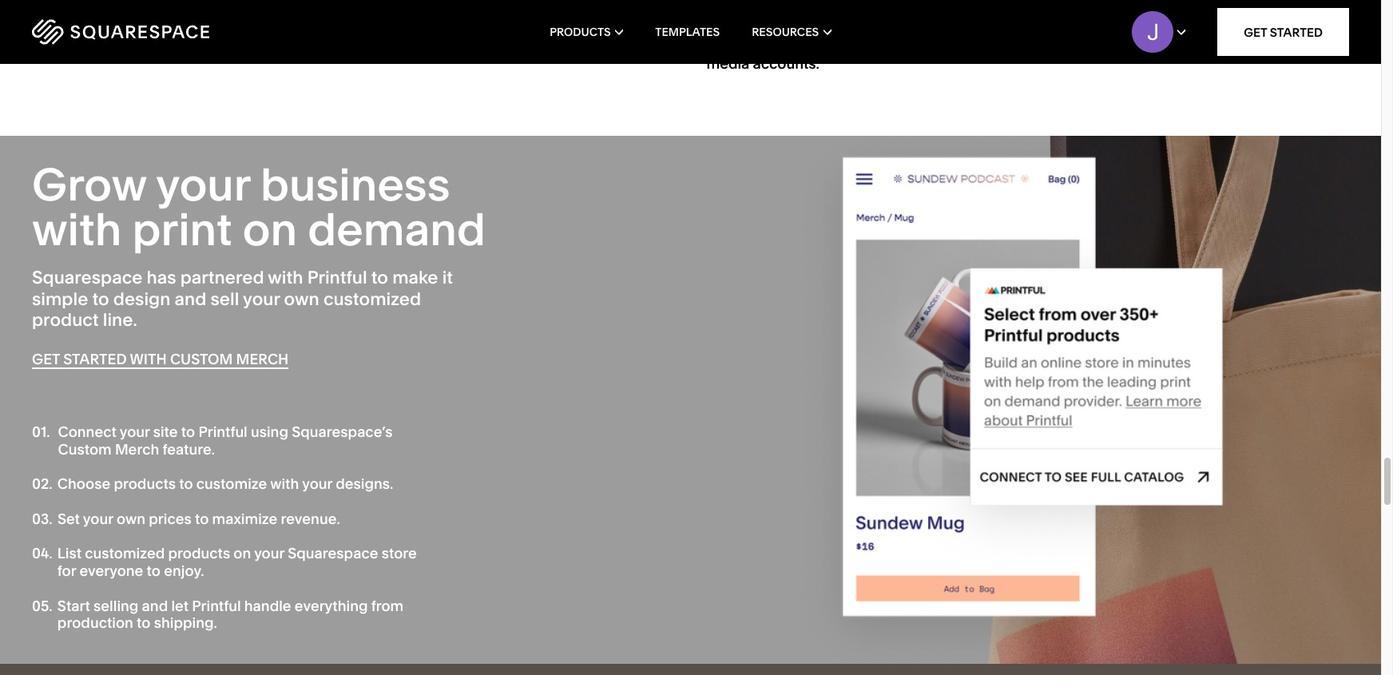 Task type: describe. For each thing, give the bounding box(es) containing it.
choose
[[57, 475, 110, 493]]

on inside grow your business with print on demand
[[243, 202, 297, 257]]

social
[[1030, 37, 1070, 55]]

get started with custom merch link
[[32, 350, 289, 369]]

everyone
[[79, 562, 143, 580]]

merch
[[115, 440, 159, 458]]

improve
[[227, 20, 284, 38]]

products
[[550, 25, 611, 39]]

squarespace has partnered with printful to make it simple to design and sell your own customized product line.
[[32, 267, 453, 331]]

by
[[434, 20, 451, 38]]

resources
[[752, 25, 819, 39]]

everything
[[295, 597, 368, 615]]

from
[[371, 597, 404, 615]]

production
[[57, 614, 133, 632]]

05.
[[32, 597, 52, 615]]

simple
[[32, 288, 88, 310]]

search
[[288, 20, 334, 38]]

with inside the improve search result ranking by optimizing your product titles and descriptions with built-in seo tools.
[[440, 37, 469, 55]]

media
[[707, 54, 750, 72]]

site inside 01. connect your site to printful using squarespace's custom merch feature.
[[153, 423, 178, 441]]

start
[[57, 597, 90, 615]]

your inside the improve search result ranking by optimizing your product titles and descriptions with built-in seo tools.
[[530, 20, 560, 38]]

templates link
[[655, 0, 720, 64]]

customized inside 04. list customized products on your squarespace store for everyone to enjoy.
[[85, 544, 165, 563]]

partnered
[[180, 267, 264, 289]]

maximize
[[212, 510, 277, 528]]

grow
[[32, 158, 146, 212]]

products inside 04. list customized products on your squarespace store for everyone to enjoy.
[[168, 544, 230, 563]]

squarespace inside squarespace has partnered with printful to make it simple to design and sell your own customized product line.
[[32, 267, 142, 289]]

your inside squarespace has partnered with printful to make it simple to design and sell your own customized product line.
[[243, 288, 280, 310]]

using
[[251, 423, 288, 441]]

started
[[63, 350, 127, 368]]

grow your business with print on demand
[[32, 158, 486, 257]]

1 vertical spatial own
[[117, 510, 145, 528]]

to inside 04. list customized products on your squarespace store for everyone to enjoy.
[[147, 562, 161, 580]]

printful inside squarespace has partnered with printful to make it simple to design and sell your own customized product line.
[[307, 267, 367, 289]]

connected
[[952, 37, 1026, 55]]

selling
[[94, 597, 139, 615]]

to inside 05. start selling and let printful handle everything from production to shipping.
[[137, 614, 151, 632]]

resources button
[[752, 0, 831, 64]]

your inside 01. connect your site to printful using squarespace's custom merch feature.
[[120, 423, 150, 441]]

to right simple
[[92, 288, 109, 310]]

02.
[[32, 475, 52, 493]]

04.
[[32, 544, 52, 563]]

handle
[[244, 597, 291, 615]]

increase traffic to your ecommerce site with squarespace
[[707, 20, 1006, 55]]

custom
[[170, 350, 233, 368]]

to inside 01. connect your site to printful using squarespace's custom merch feature.
[[181, 423, 195, 441]]

squarespace inside increase traffic to your ecommerce site with squarespace
[[707, 37, 797, 55]]

your inside increase traffic to your ecommerce site with squarespace
[[829, 20, 859, 38]]

site inside increase traffic to your ecommerce site with squarespace
[[949, 20, 974, 38]]

get started
[[1244, 24, 1323, 40]]

prices
[[149, 510, 192, 528]]

titles
[[285, 37, 319, 55]]

customized inside squarespace has partnered with printful to make it simple to design and sell your own customized product line.
[[323, 288, 421, 310]]

your inside grow your business with print on demand
[[156, 158, 250, 212]]

started
[[1270, 24, 1323, 40]]

seo
[[524, 37, 553, 55]]

get for get started with custom merch
[[32, 350, 60, 368]]

to inside increase traffic to your ecommerce site with squarespace
[[812, 20, 826, 38]]

designs.
[[336, 475, 393, 493]]



Task type: locate. For each thing, give the bounding box(es) containing it.
with up simple
[[32, 202, 122, 257]]

customize
[[196, 475, 267, 493]]

to right prices on the left of the page
[[195, 510, 209, 528]]

printful for using
[[198, 423, 247, 441]]

enjoy.
[[164, 562, 204, 580]]

ecommerce
[[863, 20, 946, 38]]

own inside squarespace has partnered with printful to make it simple to design and sell your own customized product line.
[[284, 288, 319, 310]]

1 horizontal spatial site
[[949, 20, 974, 38]]

1 vertical spatial get
[[32, 350, 60, 368]]

printful
[[307, 267, 367, 289], [198, 423, 247, 441], [192, 597, 241, 615]]

optimizing
[[454, 20, 527, 38]]

and left let
[[142, 597, 168, 615]]

built-
[[473, 37, 508, 55]]

to right 'merch'
[[181, 423, 195, 441]]

squarespace logo image
[[32, 19, 209, 45]]

shipping.
[[154, 614, 217, 632]]

for
[[57, 562, 76, 580]]

0 vertical spatial on
[[243, 202, 297, 257]]

to right traffic
[[812, 20, 826, 38]]

1 vertical spatial on
[[234, 544, 251, 563]]

get inside get started with custom merch link
[[32, 350, 60, 368]]

design
[[113, 288, 171, 310]]

it
[[442, 267, 453, 289]]

to left let
[[137, 614, 151, 632]]

products button
[[550, 0, 623, 64]]

on down maximize
[[234, 544, 251, 563]]

1 vertical spatial customized
[[85, 544, 165, 563]]

0 vertical spatial printful
[[307, 267, 367, 289]]

revenue.
[[281, 510, 340, 528]]

2 horizontal spatial squarespace
[[707, 37, 797, 55]]

and connected social media accounts.
[[707, 37, 1070, 72]]

get started link
[[1218, 8, 1349, 56]]

0 vertical spatial get
[[1244, 24, 1267, 40]]

descriptions
[[352, 37, 437, 55]]

1 horizontal spatial get
[[1244, 24, 1267, 40]]

0 vertical spatial site
[[949, 20, 974, 38]]

printful for handle
[[192, 597, 241, 615]]

with
[[977, 20, 1006, 38], [440, 37, 469, 55], [32, 202, 122, 257], [268, 267, 303, 289], [130, 350, 167, 368], [270, 475, 299, 493]]

own left prices on the left of the page
[[117, 510, 145, 528]]

on
[[243, 202, 297, 257], [234, 544, 251, 563]]

0 horizontal spatial customized
[[85, 544, 165, 563]]

1 vertical spatial products
[[168, 544, 230, 563]]

0 vertical spatial product
[[227, 37, 282, 55]]

has
[[147, 267, 176, 289]]

0 horizontal spatial product
[[32, 309, 99, 331]]

0 vertical spatial squarespace
[[707, 37, 797, 55]]

product left titles
[[227, 37, 282, 55]]

products down 03. set your own prices to maximize revenue.
[[168, 544, 230, 563]]

and inside 05. start selling and let printful handle everything from production to shipping.
[[142, 597, 168, 615]]

result
[[337, 20, 376, 38]]

04. list customized products on your squarespace store for everyone to enjoy.
[[32, 544, 417, 580]]

site up 02. choose products to customize with your designs.
[[153, 423, 178, 441]]

to
[[812, 20, 826, 38], [371, 267, 388, 289], [92, 288, 109, 310], [181, 423, 195, 441], [179, 475, 193, 493], [195, 510, 209, 528], [147, 562, 161, 580], [137, 614, 151, 632]]

03.
[[32, 510, 52, 528]]

with inside increase traffic to your ecommerce site with squarespace
[[977, 20, 1006, 38]]

templates
[[655, 25, 720, 39]]

0 vertical spatial own
[[284, 288, 319, 310]]

printful inside 01. connect your site to printful using squarespace's custom merch feature.
[[198, 423, 247, 441]]

on inside 04. list customized products on your squarespace store for everyone to enjoy.
[[234, 544, 251, 563]]

merch
[[236, 350, 289, 368]]

squarespace
[[707, 37, 797, 55], [32, 267, 142, 289], [288, 544, 378, 563]]

0 horizontal spatial get
[[32, 350, 60, 368]]

demand
[[308, 202, 486, 257]]

product up started
[[32, 309, 99, 331]]

1 horizontal spatial own
[[284, 288, 319, 310]]

squarespace's
[[292, 423, 393, 441]]

2 vertical spatial printful
[[192, 597, 241, 615]]

site
[[949, 20, 974, 38], [153, 423, 178, 441]]

with left social
[[977, 20, 1006, 38]]

and left sell
[[175, 288, 206, 310]]

0 horizontal spatial site
[[153, 423, 178, 441]]

store
[[382, 544, 417, 563]]

with left built- in the top of the page
[[440, 37, 469, 55]]

and
[[322, 37, 348, 55], [923, 37, 949, 55], [175, 288, 206, 310], [142, 597, 168, 615]]

get inside get started 'link'
[[1244, 24, 1267, 40]]

1 horizontal spatial customized
[[323, 288, 421, 310]]

product inside the improve search result ranking by optimizing your product titles and descriptions with built-in seo tools.
[[227, 37, 282, 55]]

02. choose products to customize with your designs.
[[32, 475, 393, 493]]

01.
[[32, 423, 50, 441]]

with right "partnered"
[[268, 267, 303, 289]]

product
[[227, 37, 282, 55], [32, 309, 99, 331]]

0 horizontal spatial own
[[117, 510, 145, 528]]

1 vertical spatial product
[[32, 309, 99, 331]]

1 vertical spatial squarespace
[[32, 267, 142, 289]]

1 horizontal spatial squarespace
[[288, 544, 378, 563]]

1 vertical spatial printful
[[198, 423, 247, 441]]

your inside 04. list customized products on your squarespace store for everyone to enjoy.
[[254, 544, 284, 563]]

to left enjoy.
[[147, 562, 161, 580]]

custom
[[58, 440, 112, 458]]

ranking
[[380, 20, 431, 38]]

make
[[392, 267, 438, 289]]

customized down the demand
[[323, 288, 421, 310]]

print
[[132, 202, 232, 257]]

products down 'merch'
[[114, 475, 176, 493]]

own
[[284, 288, 319, 310], [117, 510, 145, 528]]

to up 03. set your own prices to maximize revenue.
[[179, 475, 193, 493]]

your
[[530, 20, 560, 38], [829, 20, 859, 38], [156, 158, 250, 212], [243, 288, 280, 310], [120, 423, 150, 441], [302, 475, 332, 493], [83, 510, 113, 528], [254, 544, 284, 563]]

printful down the demand
[[307, 267, 367, 289]]

sell
[[211, 288, 239, 310]]

and inside the improve search result ranking by optimizing your product titles and descriptions with built-in seo tools.
[[322, 37, 348, 55]]

products
[[114, 475, 176, 493], [168, 544, 230, 563]]

improve search result ranking by optimizing your product titles and descriptions with built-in seo tools.
[[227, 20, 594, 55]]

get
[[1244, 24, 1267, 40], [32, 350, 60, 368]]

squarespace logo link
[[32, 19, 295, 45]]

print on demaind mobile ui image
[[791, 119, 1275, 675]]

on up "partnered"
[[243, 202, 297, 257]]

in
[[508, 37, 521, 55]]

03. set your own prices to maximize revenue.
[[32, 510, 340, 528]]

list
[[57, 544, 82, 563]]

05. start selling and let printful handle everything from production to shipping.
[[32, 597, 404, 632]]

0 horizontal spatial squarespace
[[32, 267, 142, 289]]

printful inside 05. start selling and let printful handle everything from production to shipping.
[[192, 597, 241, 615]]

traffic
[[769, 20, 809, 38]]

and right titles
[[322, 37, 348, 55]]

get left "started"
[[1244, 24, 1267, 40]]

with inside grow your business with print on demand
[[32, 202, 122, 257]]

get left started
[[32, 350, 60, 368]]

own up merch at the left bottom
[[284, 288, 319, 310]]

get for get started
[[1244, 24, 1267, 40]]

to left make
[[371, 267, 388, 289]]

customized up selling
[[85, 544, 165, 563]]

set
[[57, 510, 80, 528]]

site right "ecommerce"
[[949, 20, 974, 38]]

and left connected on the right top
[[923, 37, 949, 55]]

1 horizontal spatial product
[[227, 37, 282, 55]]

0 vertical spatial products
[[114, 475, 176, 493]]

2 vertical spatial squarespace
[[288, 544, 378, 563]]

let
[[171, 597, 189, 615]]

tools.
[[556, 37, 594, 55]]

and inside squarespace has partnered with printful to make it simple to design and sell your own customized product line.
[[175, 288, 206, 310]]

printful left the using
[[198, 423, 247, 441]]

line.
[[103, 309, 137, 331]]

increase
[[707, 20, 766, 38]]

0 vertical spatial customized
[[323, 288, 421, 310]]

printful right let
[[192, 597, 241, 615]]

01. connect your site to printful using squarespace's custom merch feature.
[[32, 423, 393, 458]]

business
[[261, 158, 450, 212]]

1 vertical spatial site
[[153, 423, 178, 441]]

connect
[[58, 423, 116, 441]]

with inside squarespace has partnered with printful to make it simple to design and sell your own customized product line.
[[268, 267, 303, 289]]

and inside and connected social media accounts.
[[923, 37, 949, 55]]

get started with custom merch
[[32, 350, 289, 368]]

with up revenue.
[[270, 475, 299, 493]]

product inside squarespace has partnered with printful to make it simple to design and sell your own customized product line.
[[32, 309, 99, 331]]

with down line.
[[130, 350, 167, 368]]

accounts.
[[753, 54, 820, 72]]

customized
[[323, 288, 421, 310], [85, 544, 165, 563]]

feature.
[[163, 440, 215, 458]]

squarespace inside 04. list customized products on your squarespace store for everyone to enjoy.
[[288, 544, 378, 563]]



Task type: vqa. For each thing, say whether or not it's contained in the screenshot.
Site in 01. Connect your site to Printful using Squarespace's Custom Merch feature.
yes



